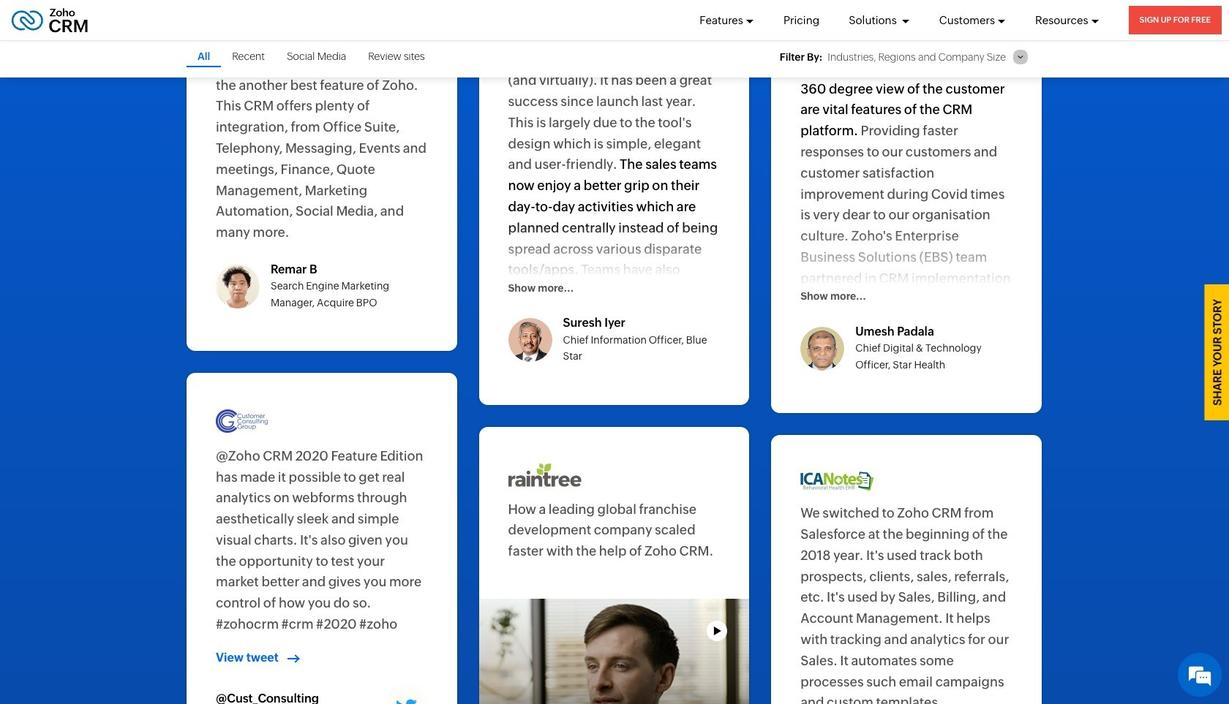 Task type: vqa. For each thing, say whether or not it's contained in the screenshot.
THE LEVEL in the bottom of the page
no



Task type: locate. For each thing, give the bounding box(es) containing it.
brent dowling | zoho crm customer image
[[479, 599, 749, 705]]

zoho crm logo image
[[11, 4, 89, 36]]



